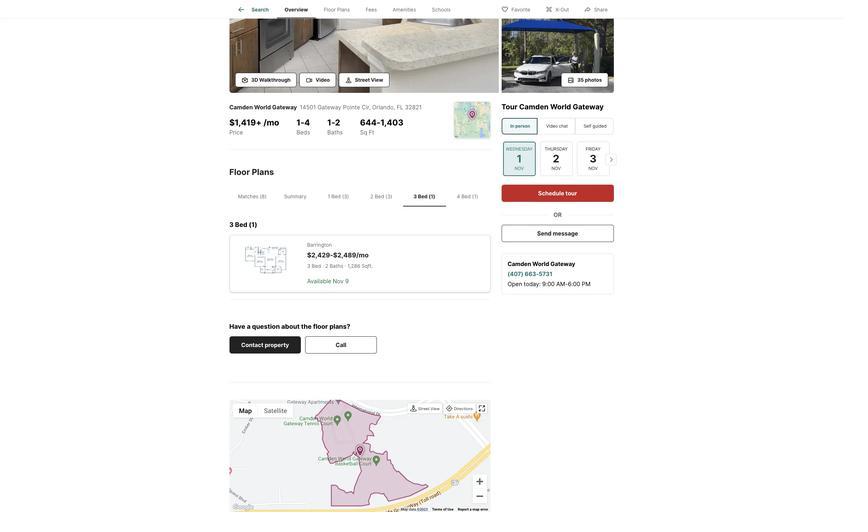 Task type: describe. For each thing, give the bounding box(es) containing it.
in
[[511, 123, 515, 129]]

barrington $2,429-$2,489/mo
[[307, 242, 369, 259]]

644-
[[360, 118, 381, 128]]

35 photos button
[[562, 73, 608, 87]]

terms
[[432, 508, 443, 512]]

bed for the 2 bed (3) tab
[[375, 193, 384, 199]]

send message
[[538, 230, 578, 237]]

floor
[[313, 323, 328, 330]]

in person
[[511, 123, 530, 129]]

plans inside tab
[[337, 7, 350, 13]]

(1) for the 3 bed (1) tab
[[429, 193, 436, 199]]

tab list containing search
[[229, 0, 465, 18]]

of
[[443, 508, 447, 512]]

5731
[[539, 271, 553, 278]]

2 bed (3) tab
[[360, 188, 403, 205]]

video for video
[[316, 77, 330, 83]]

amenities
[[393, 7, 416, 13]]

(3) for 1 bed (3)
[[342, 193, 349, 199]]

x-out
[[556, 6, 569, 12]]

view for topmost street view button
[[371, 77, 383, 83]]

2 bed (3)
[[371, 193, 393, 199]]

overview tab
[[277, 1, 316, 18]]

0 horizontal spatial (1)
[[249, 221, 257, 229]]

3 bed · 2 baths · 1,286 sqft.
[[307, 263, 373, 269]]

tour
[[566, 190, 577, 197]]

32821
[[405, 104, 422, 111]]

1 bed (3)
[[328, 193, 349, 199]]

35
[[578, 77, 584, 83]]

0 horizontal spatial plans
[[252, 167, 274, 177]]

walkthrough
[[259, 77, 291, 83]]

(407) 663-5731 link
[[508, 271, 553, 278]]

terms of use
[[432, 508, 454, 512]]

0 horizontal spatial image image
[[229, 0, 499, 93]]

/mo
[[264, 118, 279, 128]]

error
[[481, 508, 489, 512]]

1-2 baths
[[328, 118, 343, 136]]

3 down $2,429- at the left of page
[[307, 263, 311, 269]]

property
[[265, 342, 289, 349]]

menu bar containing map
[[233, 404, 293, 418]]

camden for camden world gateway (407) 663-5731 open today: 9:00 am-6:00 pm
[[508, 261, 531, 268]]

$2,489/mo
[[333, 251, 369, 259]]

x-
[[556, 6, 561, 12]]

1- for 4
[[297, 118, 305, 128]]

call
[[336, 342, 346, 349]]

floor plans tab
[[316, 1, 358, 18]]

contact
[[241, 342, 264, 349]]

photos
[[585, 77, 602, 83]]

9
[[345, 278, 349, 285]]

directions
[[454, 407, 473, 412]]

plans?
[[330, 323, 350, 330]]

3 inside tab
[[414, 193, 417, 199]]

1 , from the left
[[369, 104, 371, 111]]

gateway up /mo
[[272, 104, 297, 111]]

floor inside tab
[[324, 7, 336, 13]]

report a map error link
[[458, 508, 489, 512]]

call link
[[305, 337, 377, 354]]

9:00
[[543, 281, 555, 288]]

friday 3 nov
[[586, 146, 601, 171]]

(1) for "4 bed (1)" tab
[[472, 193, 478, 199]]

schedule
[[539, 190, 565, 197]]

next image
[[606, 154, 617, 165]]

thursday 2 nov
[[545, 146, 568, 171]]

14501
[[300, 104, 316, 111]]

matches (8) tab
[[231, 188, 274, 205]]

camden world gateway (407) 663-5731 open today: 9:00 am-6:00 pm
[[508, 261, 591, 288]]

2 inside the 1-2 baths
[[335, 118, 340, 128]]

terms of use link
[[432, 508, 454, 512]]

6:00
[[568, 281, 581, 288]]

nov for 3
[[589, 166, 598, 171]]

3d
[[251, 77, 258, 83]]

$1,419+
[[229, 118, 262, 128]]

matches (8)
[[238, 193, 267, 199]]

camden up "person"
[[519, 103, 549, 111]]

send
[[538, 230, 552, 237]]

2 , from the left
[[394, 104, 395, 111]]

map region
[[220, 333, 496, 512]]

list box containing in person
[[502, 118, 614, 135]]

directions button
[[445, 404, 475, 414]]

gateway up the 1-2 baths
[[318, 104, 342, 111]]

0 vertical spatial street view button
[[339, 73, 390, 87]]

schedule tour button
[[502, 185, 614, 202]]

©2023
[[417, 508, 428, 512]]

bed for "4 bed (1)" tab
[[462, 193, 471, 199]]

data
[[409, 508, 416, 512]]

a for map
[[470, 508, 472, 512]]

(3) for 2 bed (3)
[[386, 193, 393, 199]]

1 horizontal spatial image image
[[502, 1, 614, 93]]

1 · from the left
[[323, 263, 324, 269]]

beds
[[297, 129, 310, 136]]

video button
[[300, 73, 336, 87]]

x-out button
[[540, 2, 575, 16]]

schools
[[432, 7, 451, 13]]

nov for 1
[[515, 166, 524, 171]]

map entry image
[[454, 102, 490, 138]]

2 down $2,429- at the left of page
[[325, 263, 329, 269]]

question
[[252, 323, 280, 330]]

3 bed (1) tab
[[403, 188, 446, 205]]

available nov 9
[[307, 278, 349, 285]]

camden for camden world gateway 14501 gateway pointe cir , orlando , fl 32821
[[229, 104, 253, 111]]

barrington
[[307, 242, 332, 248]]

contact property
[[241, 342, 289, 349]]

1 inside "wednesday 1 nov"
[[517, 152, 522, 165]]

1 vertical spatial 3 bed (1)
[[229, 221, 257, 229]]

1,403
[[381, 118, 404, 128]]

call button
[[305, 337, 377, 354]]

open
[[508, 281, 522, 288]]

satellite button
[[258, 404, 293, 418]]

$2,429-
[[307, 251, 333, 259]]

1 vertical spatial floor
[[229, 167, 250, 177]]

tab list containing matches (8)
[[229, 186, 491, 207]]

2 · from the left
[[345, 263, 346, 269]]

am-
[[557, 281, 568, 288]]

friday
[[586, 146, 601, 152]]

have a question about the floor plans?
[[229, 323, 350, 330]]

$1,419+ /mo price
[[229, 118, 279, 136]]

0 horizontal spatial floor plans
[[229, 167, 274, 177]]

gateway inside camden world gateway (407) 663-5731 open today: 9:00 am-6:00 pm
[[551, 261, 576, 268]]

world for camden world gateway 14501 gateway pointe cir , orlando , fl 32821
[[254, 104, 271, 111]]

1,286
[[348, 263, 360, 269]]

today:
[[524, 281, 541, 288]]

0 vertical spatial baths
[[328, 129, 343, 136]]

3 down matches (8) tab
[[229, 221, 234, 229]]

2 horizontal spatial world
[[551, 103, 571, 111]]



Task type: locate. For each thing, give the bounding box(es) containing it.
a right have
[[247, 323, 251, 330]]

1 horizontal spatial ·
[[345, 263, 346, 269]]

1 vertical spatial 4
[[457, 193, 460, 199]]

plans up (8)
[[252, 167, 274, 177]]

gateway up the 5731
[[551, 261, 576, 268]]

1 right the summary tab
[[328, 193, 330, 199]]

pointe
[[343, 104, 360, 111]]

1- inside the 1-2 baths
[[328, 118, 335, 128]]

, left fl
[[394, 104, 395, 111]]

0 horizontal spatial street view button
[[339, 73, 390, 87]]

nov for 2
[[552, 166, 561, 171]]

about
[[282, 323, 300, 330]]

· left 1,286
[[345, 263, 346, 269]]

0 horizontal spatial ,
[[369, 104, 371, 111]]

street view left directions button
[[418, 407, 440, 412]]

3d walkthrough button
[[235, 73, 297, 87]]

tour
[[502, 103, 518, 111]]

self guided
[[584, 123, 607, 129]]

0 horizontal spatial world
[[254, 104, 271, 111]]

1 tab list from the top
[[229, 0, 465, 18]]

3 bed (1) inside tab
[[414, 193, 436, 199]]

favorite
[[512, 6, 531, 12]]

(407)
[[508, 271, 524, 278]]

0 vertical spatial tab list
[[229, 0, 465, 18]]

street up cir
[[355, 77, 370, 83]]

1 horizontal spatial a
[[470, 508, 472, 512]]

video for video chat
[[546, 123, 558, 129]]

fees
[[366, 7, 377, 13]]

out
[[561, 6, 569, 12]]

summary tab
[[274, 188, 317, 205]]

world for camden world gateway (407) 663-5731 open today: 9:00 am-6:00 pm
[[533, 261, 549, 268]]

1 horizontal spatial 1
[[517, 152, 522, 165]]

0 vertical spatial street
[[355, 77, 370, 83]]

4 inside tab
[[457, 193, 460, 199]]

1 horizontal spatial street
[[418, 407, 430, 412]]

nov inside "wednesday 1 nov"
[[515, 166, 524, 171]]

cir
[[362, 104, 369, 111]]

0 horizontal spatial a
[[247, 323, 251, 330]]

wednesday
[[506, 146, 533, 152]]

price
[[229, 129, 243, 136]]

1- up 'beds'
[[297, 118, 305, 128]]

search
[[252, 7, 269, 13]]

1 vertical spatial a
[[470, 508, 472, 512]]

4 right the 3 bed (1) tab
[[457, 193, 460, 199]]

street
[[355, 77, 370, 83], [418, 407, 430, 412]]

street left directions button
[[418, 407, 430, 412]]

baths down camden world gateway 14501 gateway pointe cir , orlando , fl 32821
[[328, 129, 343, 136]]

image image
[[229, 0, 499, 93], [502, 1, 614, 93]]

2 right 1 bed (3) tab
[[371, 193, 374, 199]]

camden up (407)
[[508, 261, 531, 268]]

floor plans left fees
[[324, 7, 350, 13]]

1 horizontal spatial ,
[[394, 104, 395, 111]]

report a map error
[[458, 508, 489, 512]]

1 vertical spatial street view
[[418, 407, 440, 412]]

0 vertical spatial a
[[247, 323, 251, 330]]

camden
[[519, 103, 549, 111], [229, 104, 253, 111], [508, 261, 531, 268]]

or
[[554, 211, 562, 219]]

map for map
[[239, 407, 252, 415]]

1 vertical spatial video
[[546, 123, 558, 129]]

baths
[[328, 129, 343, 136], [330, 263, 343, 269]]

0 vertical spatial street view
[[355, 77, 383, 83]]

1 horizontal spatial 1-
[[328, 118, 335, 128]]

floor plans inside tab
[[324, 7, 350, 13]]

(3)
[[342, 193, 349, 199], [386, 193, 393, 199]]

schedule tour
[[539, 190, 577, 197]]

3 right the 2 bed (3) tab
[[414, 193, 417, 199]]

0 vertical spatial view
[[371, 77, 383, 83]]

message
[[553, 230, 578, 237]]

,
[[369, 104, 371, 111], [394, 104, 395, 111]]

0 vertical spatial floor
[[324, 7, 336, 13]]

share button
[[578, 2, 614, 16]]

0 horizontal spatial 1-
[[297, 118, 305, 128]]

1 bed (3) tab
[[317, 188, 360, 205]]

1 vertical spatial view
[[431, 407, 440, 412]]

pm
[[582, 281, 591, 288]]

0 horizontal spatial view
[[371, 77, 383, 83]]

0 horizontal spatial map
[[239, 407, 252, 415]]

nov left 9
[[333, 278, 344, 285]]

street view button left directions button
[[409, 404, 442, 414]]

1 horizontal spatial plans
[[337, 7, 350, 13]]

nov down friday
[[589, 166, 598, 171]]

4 up 'beds'
[[305, 118, 310, 128]]

street view button up cir
[[339, 73, 390, 87]]

2 (3) from the left
[[386, 193, 393, 199]]

nov
[[515, 166, 524, 171], [552, 166, 561, 171], [589, 166, 598, 171], [333, 278, 344, 285]]

fl
[[397, 104, 404, 111]]

video chat
[[546, 123, 568, 129]]

sq
[[360, 129, 367, 136]]

wednesday 1 nov
[[506, 146, 533, 171]]

1 horizontal spatial video
[[546, 123, 558, 129]]

view up orlando
[[371, 77, 383, 83]]

gateway up the self on the top
[[573, 103, 604, 111]]

1 inside tab
[[328, 193, 330, 199]]

0 vertical spatial video
[[316, 77, 330, 83]]

1 horizontal spatial (3)
[[386, 193, 393, 199]]

list box
[[502, 118, 614, 135]]

menu bar
[[233, 404, 293, 418]]

2 1- from the left
[[328, 118, 335, 128]]

street for street view button to the right
[[418, 407, 430, 412]]

view left directions button
[[431, 407, 440, 412]]

(1)
[[429, 193, 436, 199], [472, 193, 478, 199], [249, 221, 257, 229]]

send message button
[[502, 225, 614, 242]]

map inside popup button
[[239, 407, 252, 415]]

2 down camden world gateway 14501 gateway pointe cir , orlando , fl 32821
[[335, 118, 340, 128]]

1 vertical spatial plans
[[252, 167, 274, 177]]

schools tab
[[424, 1, 459, 18]]

amenities tab
[[385, 1, 424, 18]]

street view up cir
[[355, 77, 383, 83]]

3d walkthrough
[[251, 77, 291, 83]]

1- down camden world gateway 14501 gateway pointe cir , orlando , fl 32821
[[328, 118, 335, 128]]

1 horizontal spatial map
[[401, 508, 408, 512]]

0 horizontal spatial 1
[[328, 193, 330, 199]]

map left data
[[401, 508, 408, 512]]

floor plans up matches (8)
[[229, 167, 274, 177]]

nov down thursday
[[552, 166, 561, 171]]

0 horizontal spatial street view
[[355, 77, 383, 83]]

1 (3) from the left
[[342, 193, 349, 199]]

self
[[584, 123, 592, 129]]

video left the 'chat'
[[546, 123, 558, 129]]

nov down wednesday
[[515, 166, 524, 171]]

camden up $1,419+
[[229, 104, 253, 111]]

the
[[301, 323, 312, 330]]

contact property button
[[229, 337, 301, 354]]

map left satellite
[[239, 407, 252, 415]]

4 inside 1-4 beds
[[305, 118, 310, 128]]

0 horizontal spatial (3)
[[342, 193, 349, 199]]

street view for topmost street view button
[[355, 77, 383, 83]]

· down $2,429- at the left of page
[[323, 263, 324, 269]]

bed for 1 bed (3) tab
[[332, 193, 341, 199]]

1 horizontal spatial floor
[[324, 7, 336, 13]]

2 horizontal spatial (1)
[[472, 193, 478, 199]]

0 horizontal spatial 4
[[305, 118, 310, 128]]

0 vertical spatial 3 bed (1)
[[414, 193, 436, 199]]

world
[[551, 103, 571, 111], [254, 104, 271, 111], [533, 261, 549, 268]]

camden world gateway 14501 gateway pointe cir , orlando , fl 32821
[[229, 104, 422, 111]]

, left orlando
[[369, 104, 371, 111]]

have
[[229, 323, 245, 330]]

·
[[323, 263, 324, 269], [345, 263, 346, 269]]

3 inside friday 3 nov
[[590, 152, 597, 165]]

street for topmost street view button
[[355, 77, 370, 83]]

1 vertical spatial map
[[401, 508, 408, 512]]

barrington image
[[241, 247, 290, 281]]

summary
[[284, 193, 307, 199]]

1 1- from the left
[[297, 118, 305, 128]]

1 horizontal spatial street view
[[418, 407, 440, 412]]

nov inside thursday 2 nov
[[552, 166, 561, 171]]

world up /mo
[[254, 104, 271, 111]]

1 horizontal spatial world
[[533, 261, 549, 268]]

plans
[[337, 7, 350, 13], [252, 167, 274, 177]]

(3) left the 3 bed (1) tab
[[386, 193, 393, 199]]

floor up the "matches"
[[229, 167, 250, 177]]

plans left fees
[[337, 7, 350, 13]]

2 inside thursday 2 nov
[[553, 152, 560, 165]]

floor plans
[[324, 7, 350, 13], [229, 167, 274, 177]]

share
[[594, 6, 608, 12]]

0 horizontal spatial ·
[[323, 263, 324, 269]]

1- for 2
[[328, 118, 335, 128]]

baths down barrington $2,429-$2,489/mo
[[330, 263, 343, 269]]

world inside camden world gateway (407) 663-5731 open today: 9:00 am-6:00 pm
[[533, 261, 549, 268]]

world up the 5731
[[533, 261, 549, 268]]

1 vertical spatial tab list
[[229, 186, 491, 207]]

1 horizontal spatial 3 bed (1)
[[414, 193, 436, 199]]

fees tab
[[358, 1, 385, 18]]

1 vertical spatial street
[[418, 407, 430, 412]]

4 bed (1)
[[457, 193, 478, 199]]

1 vertical spatial floor plans
[[229, 167, 274, 177]]

report
[[458, 508, 469, 512]]

0 vertical spatial floor plans
[[324, 7, 350, 13]]

1-
[[297, 118, 305, 128], [328, 118, 335, 128]]

ft
[[369, 129, 374, 136]]

1 down wednesday
[[517, 152, 522, 165]]

1 horizontal spatial 4
[[457, 193, 460, 199]]

a left map
[[470, 508, 472, 512]]

0 horizontal spatial floor
[[229, 167, 250, 177]]

1
[[517, 152, 522, 165], [328, 193, 330, 199]]

sqft.
[[362, 263, 373, 269]]

(3) left the 2 bed (3)
[[342, 193, 349, 199]]

0 vertical spatial 4
[[305, 118, 310, 128]]

matches
[[238, 193, 259, 199]]

0 horizontal spatial video
[[316, 77, 330, 83]]

view for street view button to the right
[[431, 407, 440, 412]]

1 horizontal spatial view
[[431, 407, 440, 412]]

1- inside 1-4 beds
[[297, 118, 305, 128]]

0 horizontal spatial street
[[355, 77, 370, 83]]

3 bed (1)
[[414, 193, 436, 199], [229, 221, 257, 229]]

2 down thursday
[[553, 152, 560, 165]]

663-
[[525, 271, 539, 278]]

3
[[590, 152, 597, 165], [414, 193, 417, 199], [229, 221, 234, 229], [307, 263, 311, 269]]

bed for the 3 bed (1) tab
[[418, 193, 428, 199]]

search link
[[237, 5, 269, 14]]

orlando
[[372, 104, 394, 111]]

person
[[516, 123, 530, 129]]

3 down friday
[[590, 152, 597, 165]]

street view for street view button to the right
[[418, 407, 440, 412]]

1 horizontal spatial street view button
[[409, 404, 442, 414]]

chat
[[559, 123, 568, 129]]

0 vertical spatial plans
[[337, 7, 350, 13]]

644-1,403 sq ft
[[360, 118, 404, 136]]

satellite
[[264, 407, 287, 415]]

(8)
[[260, 193, 267, 199]]

1 horizontal spatial (1)
[[429, 193, 436, 199]]

0 vertical spatial 1
[[517, 152, 522, 165]]

bed
[[332, 193, 341, 199], [375, 193, 384, 199], [418, 193, 428, 199], [462, 193, 471, 199], [235, 221, 247, 229], [312, 263, 321, 269]]

floor right overview
[[324, 7, 336, 13]]

view
[[371, 77, 383, 83], [431, 407, 440, 412]]

camden inside camden world gateway (407) 663-5731 open today: 9:00 am-6:00 pm
[[508, 261, 531, 268]]

1 vertical spatial street view button
[[409, 404, 442, 414]]

nov inside friday 3 nov
[[589, 166, 598, 171]]

0 horizontal spatial 3 bed (1)
[[229, 221, 257, 229]]

tab list
[[229, 0, 465, 18], [229, 186, 491, 207]]

a for question
[[247, 323, 251, 330]]

tour camden world gateway
[[502, 103, 604, 111]]

overview
[[285, 7, 308, 13]]

2 tab list from the top
[[229, 186, 491, 207]]

1-4 beds
[[297, 118, 310, 136]]

1 horizontal spatial floor plans
[[324, 7, 350, 13]]

video inside video button
[[316, 77, 330, 83]]

4 bed (1) tab
[[446, 188, 489, 205]]

world up the 'chat'
[[551, 103, 571, 111]]

0 vertical spatial map
[[239, 407, 252, 415]]

google image
[[231, 503, 255, 512]]

map for map data ©2023
[[401, 508, 408, 512]]

2 inside tab
[[371, 193, 374, 199]]

thursday
[[545, 146, 568, 152]]

video up camden world gateway 14501 gateway pointe cir , orlando , fl 32821
[[316, 77, 330, 83]]

1 vertical spatial baths
[[330, 263, 343, 269]]

1 vertical spatial 1
[[328, 193, 330, 199]]



Task type: vqa. For each thing, say whether or not it's contained in the screenshot.
Redfin link
no



